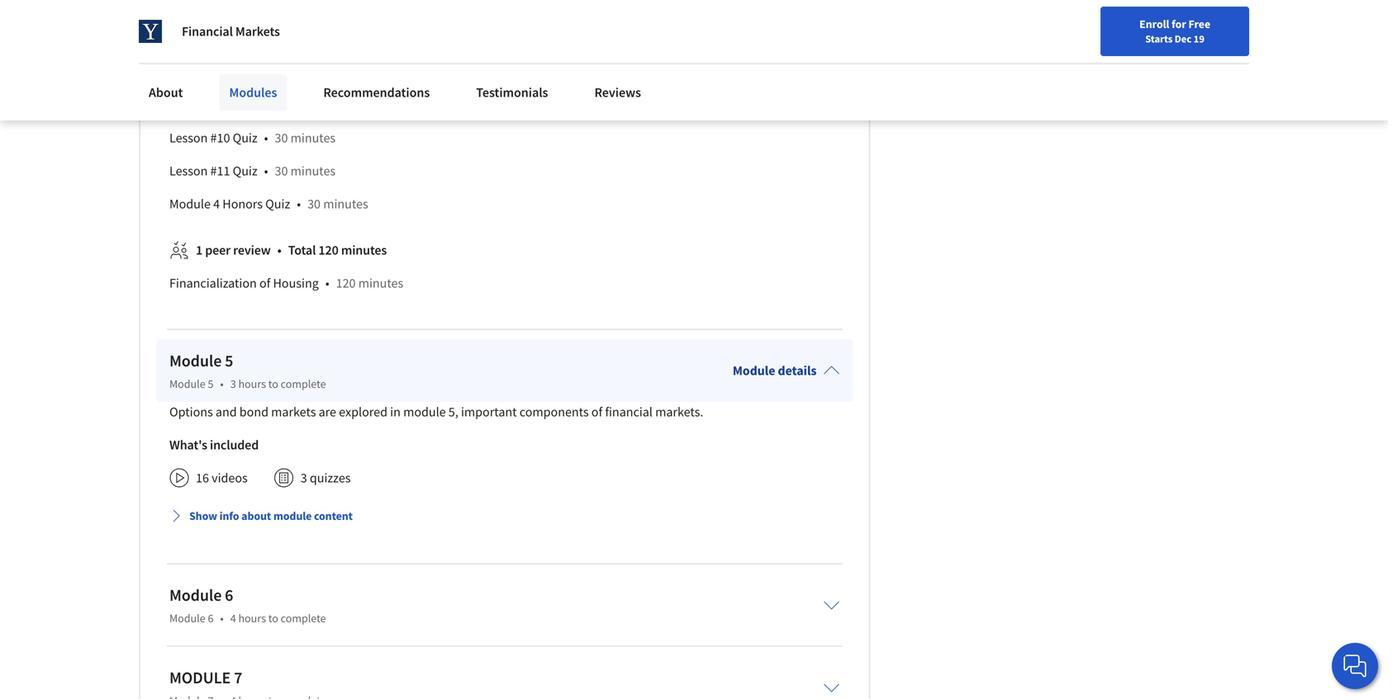 Task type: locate. For each thing, give the bounding box(es) containing it.
quizzes
[[205, 97, 247, 113], [310, 470, 351, 487]]

info
[[219, 509, 239, 524]]

quiz right honors
[[265, 196, 290, 213]]

0 horizontal spatial 3 quizzes
[[196, 97, 247, 113]]

120 up housing
[[318, 242, 339, 259]]

• right housing
[[325, 275, 329, 292]]

module for 4
[[169, 196, 211, 213]]

module 4 honors quiz • 30 minutes
[[169, 196, 368, 213]]

module
[[403, 404, 446, 421], [273, 509, 312, 524]]

0 vertical spatial 120
[[318, 242, 339, 259]]

6 up '• total 90 minutes'
[[321, 51, 328, 67]]

4 up 7
[[230, 612, 236, 627]]

16 videos
[[196, 470, 248, 487]]

0 horizontal spatial 5
[[208, 377, 214, 392]]

3 quizzes up #10
[[196, 97, 247, 113]]

national regulation, part 3
[[169, 18, 317, 34]]

1 vertical spatial quiz
[[233, 163, 258, 180]]

module
[[169, 196, 211, 213], [169, 351, 222, 372], [733, 363, 775, 379], [169, 377, 206, 392], [169, 586, 222, 606], [169, 612, 206, 627]]

30 up 'module 4 honors quiz • 30 minutes'
[[275, 163, 288, 180]]

1 vertical spatial 4
[[230, 612, 236, 627]]

1 vertical spatial complete
[[281, 612, 326, 627]]

regulation
[[244, 51, 304, 67]]

show
[[189, 509, 217, 524]]

what's
[[169, 437, 207, 454]]

hours
[[238, 377, 266, 392], [238, 612, 266, 627]]

1 horizontal spatial 5
[[225, 351, 233, 372]]

1 vertical spatial hours
[[238, 612, 266, 627]]

5 up options
[[208, 377, 214, 392]]

3 up show info about module content
[[301, 470, 307, 487]]

2 to from the top
[[268, 612, 278, 627]]

• right review
[[277, 242, 282, 259]]

120 down • total 120 minutes
[[336, 275, 356, 292]]

3 up and
[[230, 377, 236, 392]]

chat with us image
[[1342, 654, 1369, 680]]

1 vertical spatial 6
[[225, 586, 233, 606]]

6 up the 'module 7'
[[208, 612, 214, 627]]

0 horizontal spatial module
[[273, 509, 312, 524]]

5 up and
[[225, 351, 233, 372]]

1 vertical spatial total
[[288, 242, 316, 259]]

1 vertical spatial lesson
[[169, 163, 208, 180]]

module 5 module 5 • 3 hours to complete
[[169, 351, 326, 392]]

1 vertical spatial 3 quizzes
[[301, 470, 351, 487]]

• up "lesson #11 quiz • 30 minutes"
[[264, 130, 268, 146]]

4 inside module 6 module 6 • 4 hours to complete
[[230, 612, 236, 627]]

2 vertical spatial quiz
[[265, 196, 290, 213]]

0 vertical spatial of
[[259, 275, 270, 292]]

total up housing
[[288, 242, 316, 259]]

to inside module 5 module 5 • 3 hours to complete
[[268, 377, 278, 392]]

of left housing
[[259, 275, 270, 292]]

total left 90 at the top of the page
[[264, 97, 292, 113]]

3 quizzes inside hide info about module content region
[[196, 97, 247, 113]]

30 for lesson #10 quiz
[[275, 130, 288, 146]]

0 horizontal spatial of
[[259, 275, 270, 292]]

testimonials link
[[466, 74, 558, 111]]

regulation,
[[219, 18, 282, 34]]

in
[[390, 404, 401, 421]]

hours up bond
[[238, 377, 266, 392]]

lesson for lesson #10 quiz
[[169, 130, 208, 146]]

0 vertical spatial lesson
[[169, 130, 208, 146]]

module inside region
[[169, 196, 211, 213]]

complete inside module 5 module 5 • 3 hours to complete
[[281, 377, 326, 392]]

hours up 7
[[238, 612, 266, 627]]

0 horizontal spatial quizzes
[[205, 97, 247, 113]]

starts
[[1145, 32, 1173, 45]]

1 vertical spatial quizzes
[[310, 470, 351, 487]]

4 left honors
[[213, 196, 220, 213]]

4 inside hide info about module content region
[[213, 196, 220, 213]]

quizzes up content
[[310, 470, 351, 487]]

0 vertical spatial quiz
[[233, 130, 258, 146]]

content
[[314, 509, 353, 524]]

1 complete from the top
[[281, 377, 326, 392]]

2 vertical spatial 30
[[308, 196, 321, 213]]

6 down the info
[[225, 586, 233, 606]]

yale university image
[[139, 20, 162, 43]]

30
[[275, 130, 288, 146], [275, 163, 288, 180], [308, 196, 321, 213]]

2 horizontal spatial 6
[[321, 51, 328, 67]]

minutes
[[330, 51, 375, 67], [310, 97, 356, 113], [291, 130, 336, 146], [291, 163, 336, 180], [323, 196, 368, 213], [341, 242, 387, 259], [358, 275, 403, 292]]

0 vertical spatial 4
[[213, 196, 220, 213]]

6
[[321, 51, 328, 67], [225, 586, 233, 606], [208, 612, 214, 627]]

of
[[259, 275, 270, 292], [592, 404, 603, 421]]

module for 6
[[169, 586, 222, 606]]

module left 5,
[[403, 404, 446, 421]]

0 vertical spatial to
[[268, 377, 278, 392]]

1 hours from the top
[[238, 377, 266, 392]]

1 to from the top
[[268, 377, 278, 392]]

120
[[318, 242, 339, 259], [336, 275, 356, 292]]

0 vertical spatial complete
[[281, 377, 326, 392]]

for
[[1172, 17, 1186, 31]]

1 horizontal spatial 6
[[225, 586, 233, 606]]

0 vertical spatial 6
[[321, 51, 328, 67]]

english button
[[1042, 0, 1141, 54]]

2 hours from the top
[[238, 612, 266, 627]]

3 inside module 5 module 5 • 3 hours to complete
[[230, 377, 236, 392]]

module
[[169, 668, 231, 689]]

bond
[[239, 404, 269, 421]]

to inside module 6 module 6 • 4 hours to complete
[[268, 612, 278, 627]]

1 vertical spatial 5
[[208, 377, 214, 392]]

3 quizzes up content
[[301, 470, 351, 487]]

international
[[169, 51, 241, 67]]

None search field
[[236, 10, 632, 43]]

0 vertical spatial 30
[[275, 130, 288, 146]]

0 horizontal spatial 4
[[213, 196, 220, 213]]

0 vertical spatial module
[[403, 404, 446, 421]]

1 vertical spatial 30
[[275, 163, 288, 180]]

lesson left #10
[[169, 130, 208, 146]]

reviews link
[[585, 74, 651, 111]]

videos
[[212, 470, 248, 487]]

2 complete from the top
[[281, 612, 326, 627]]

quiz
[[233, 130, 258, 146], [233, 163, 258, 180], [265, 196, 290, 213]]

quizzes up #10
[[205, 97, 247, 113]]

are
[[319, 404, 336, 421]]

3
[[310, 18, 317, 34], [196, 97, 203, 113], [230, 377, 236, 392], [301, 470, 307, 487]]

6 inside hide info about module content region
[[321, 51, 328, 67]]

7
[[234, 668, 242, 689]]

2 vertical spatial 6
[[208, 612, 214, 627]]

complete for module 5
[[281, 377, 326, 392]]

part
[[285, 18, 308, 34]]

#10
[[210, 130, 230, 146]]

0 vertical spatial 3 quizzes
[[196, 97, 247, 113]]

financialization
[[169, 275, 257, 292]]

about link
[[139, 74, 193, 111]]

quiz for lesson #10 quiz
[[233, 130, 258, 146]]

• up lesson #10 quiz • 30 minutes
[[253, 97, 258, 113]]

lesson for lesson #11 quiz
[[169, 163, 208, 180]]

2 lesson from the top
[[169, 163, 208, 180]]

0 horizontal spatial 6
[[208, 612, 214, 627]]

30 down '• total 90 minutes'
[[275, 130, 288, 146]]

1 horizontal spatial quizzes
[[310, 470, 351, 487]]

1 vertical spatial to
[[268, 612, 278, 627]]

honors
[[223, 196, 263, 213]]

total
[[264, 97, 292, 113], [288, 242, 316, 259]]

hours inside module 5 module 5 • 3 hours to complete
[[238, 377, 266, 392]]

3 quizzes
[[196, 97, 247, 113], [301, 470, 351, 487]]

3 right about
[[196, 97, 203, 113]]

• up the 'module 7'
[[220, 612, 224, 627]]

1 horizontal spatial of
[[592, 404, 603, 421]]

peer
[[205, 242, 231, 259]]

module 6 module 6 • 4 hours to complete
[[169, 586, 326, 627]]

• total 90 minutes
[[253, 97, 356, 113]]

0 vertical spatial 5
[[225, 351, 233, 372]]

• up and
[[220, 377, 224, 392]]

quiz right #11
[[233, 163, 258, 180]]

5
[[225, 351, 233, 372], [208, 377, 214, 392]]

0 vertical spatial quizzes
[[205, 97, 247, 113]]

international regulation • 6 minutes
[[169, 51, 375, 67]]

markets
[[271, 404, 316, 421]]

quiz for lesson #11 quiz
[[233, 163, 258, 180]]

of inside hide info about module content region
[[259, 275, 270, 292]]

6 for regulation
[[321, 51, 328, 67]]

1 vertical spatial module
[[273, 509, 312, 524]]

module right about
[[273, 509, 312, 524]]

modules link
[[219, 74, 287, 111]]

lesson
[[169, 130, 208, 146], [169, 163, 208, 180]]

to
[[268, 377, 278, 392], [268, 612, 278, 627]]

recommendations link
[[314, 74, 440, 111]]

1 vertical spatial of
[[592, 404, 603, 421]]

recommendations
[[323, 84, 430, 101]]

• inside module 5 module 5 • 3 hours to complete
[[220, 377, 224, 392]]

•
[[310, 51, 314, 67], [253, 97, 258, 113], [264, 130, 268, 146], [264, 163, 268, 180], [297, 196, 301, 213], [277, 242, 282, 259], [325, 275, 329, 292], [220, 377, 224, 392], [220, 612, 224, 627]]

30 up • total 120 minutes
[[308, 196, 321, 213]]

0 vertical spatial total
[[264, 97, 292, 113]]

enroll
[[1140, 17, 1170, 31]]

4
[[213, 196, 220, 213], [230, 612, 236, 627]]

1 horizontal spatial 4
[[230, 612, 236, 627]]

• right regulation
[[310, 51, 314, 67]]

5,
[[449, 404, 458, 421]]

complete inside module 6 module 6 • 4 hours to complete
[[281, 612, 326, 627]]

complete
[[281, 377, 326, 392], [281, 612, 326, 627]]

financial
[[605, 404, 653, 421]]

1 lesson from the top
[[169, 130, 208, 146]]

module inside dropdown button
[[273, 509, 312, 524]]

quiz right #10
[[233, 130, 258, 146]]

of left the financial
[[592, 404, 603, 421]]

complete for module 6
[[281, 612, 326, 627]]

lesson left #11
[[169, 163, 208, 180]]

0 vertical spatial hours
[[238, 377, 266, 392]]

hours inside module 6 module 6 • 4 hours to complete
[[238, 612, 266, 627]]



Task type: vqa. For each thing, say whether or not it's contained in the screenshot.
(551
no



Task type: describe. For each thing, give the bounding box(es) containing it.
details
[[778, 363, 817, 379]]

module 7
[[169, 668, 242, 689]]

module for 5
[[169, 351, 222, 372]]

• right honors
[[297, 196, 301, 213]]

national
[[169, 18, 217, 34]]

1 peer review
[[196, 242, 271, 259]]

1 horizontal spatial 3 quizzes
[[301, 470, 351, 487]]

1 vertical spatial 120
[[336, 275, 356, 292]]

financial markets
[[182, 23, 280, 40]]

free
[[1189, 17, 1211, 31]]

explored
[[339, 404, 388, 421]]

english
[[1071, 19, 1112, 35]]

show info about module content button
[[163, 502, 359, 532]]

lesson #11 quiz • 30 minutes
[[169, 163, 336, 180]]

components
[[520, 404, 589, 421]]

6 for 6
[[208, 612, 214, 627]]

reviews
[[595, 84, 641, 101]]

90
[[295, 97, 308, 113]]

module details
[[733, 363, 817, 379]]

financialization of housing • 120 minutes
[[169, 275, 403, 292]]

3 right part
[[310, 18, 317, 34]]

housing
[[273, 275, 319, 292]]

30 for lesson #11 quiz
[[275, 163, 288, 180]]

module 7 button
[[156, 657, 853, 700]]

16
[[196, 470, 209, 487]]

1 horizontal spatial module
[[403, 404, 446, 421]]

options
[[169, 404, 213, 421]]

options and bond markets are explored in module 5, important components of financial markets.
[[169, 404, 704, 421]]

hours for 5
[[238, 377, 266, 392]]

hide info about module content region
[[169, 0, 840, 307]]

#11
[[210, 163, 230, 180]]

to for 6
[[268, 612, 278, 627]]

review
[[233, 242, 271, 259]]

modules
[[229, 84, 277, 101]]

module for details
[[733, 363, 775, 379]]

markets.
[[655, 404, 704, 421]]

dec
[[1175, 32, 1192, 45]]

show info about module content
[[189, 509, 353, 524]]

• up 'module 4 honors quiz • 30 minutes'
[[264, 163, 268, 180]]

about
[[149, 84, 183, 101]]

1
[[196, 242, 203, 259]]

markets
[[235, 23, 280, 40]]

enroll for free starts dec 19
[[1140, 17, 1211, 45]]

to for 5
[[268, 377, 278, 392]]

• inside module 6 module 6 • 4 hours to complete
[[220, 612, 224, 627]]

total for total 120 minutes
[[288, 242, 316, 259]]

financial
[[182, 23, 233, 40]]

included
[[210, 437, 259, 454]]

quizzes inside hide info about module content region
[[205, 97, 247, 113]]

and
[[216, 404, 237, 421]]

19
[[1194, 32, 1205, 45]]

important
[[461, 404, 517, 421]]

testimonials
[[476, 84, 548, 101]]

• total 120 minutes
[[277, 242, 387, 259]]

show notifications image
[[1165, 21, 1185, 40]]

total for total 90 minutes
[[264, 97, 292, 113]]

lesson #10 quiz • 30 minutes
[[169, 130, 336, 146]]

hours for 6
[[238, 612, 266, 627]]

about
[[241, 509, 271, 524]]

what's included
[[169, 437, 259, 454]]



